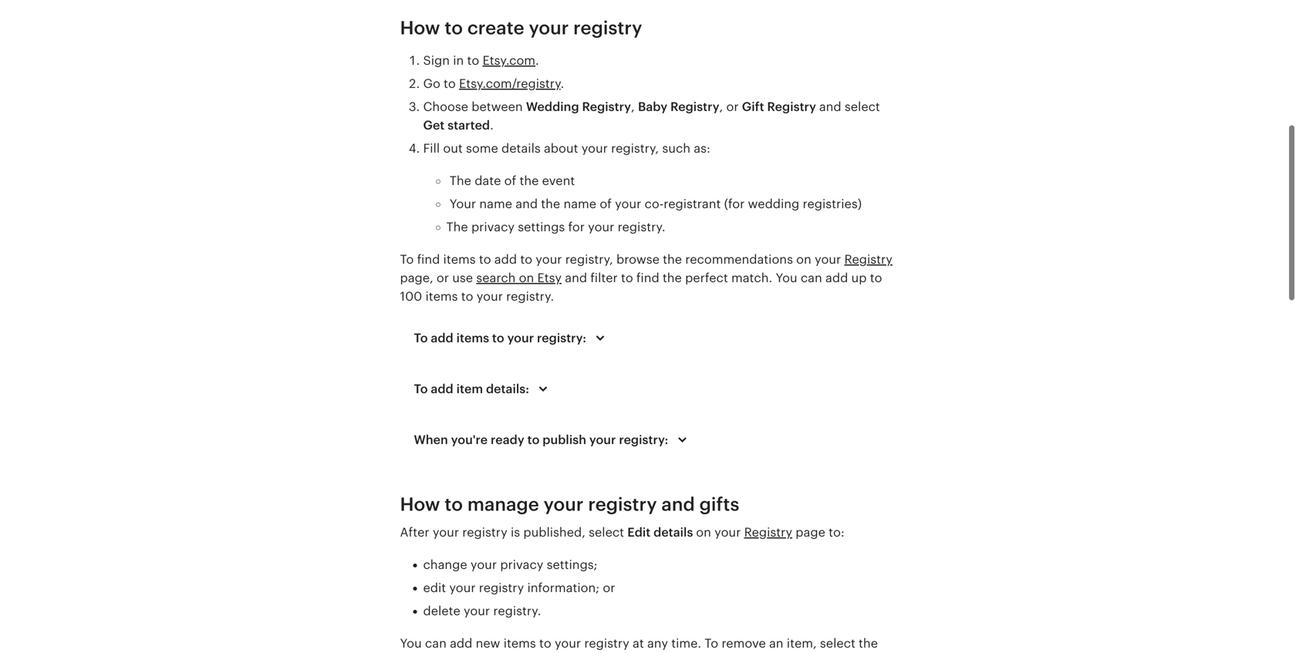 Task type: locate. For each thing, give the bounding box(es) containing it.
when
[[414, 433, 448, 447]]

0 vertical spatial or
[[727, 100, 739, 114]]

1 horizontal spatial or
[[603, 581, 615, 595]]

or right information;
[[603, 581, 615, 595]]

add up the search
[[495, 253, 517, 267]]

or left use on the top of page
[[437, 271, 449, 285]]

0 horizontal spatial .
[[490, 118, 494, 132]]

registry.
[[618, 220, 666, 234], [506, 290, 554, 304], [493, 605, 541, 619]]

registry up "up"
[[845, 253, 893, 267]]

your inside you can add new items to your registry at any time. to remove an item, select the
[[555, 637, 581, 651]]

etsy.com/registry
[[459, 77, 561, 91]]

. down between
[[490, 118, 494, 132]]

to
[[400, 253, 414, 267], [414, 331, 428, 345], [414, 382, 428, 396], [705, 637, 719, 651]]

2 name from the left
[[564, 197, 597, 211]]

add inside and filter to find the perfect match. you can add up to 100 items to your registry.
[[826, 271, 848, 285]]

name
[[480, 197, 512, 211], [564, 197, 597, 211]]

to up search on etsy link
[[520, 253, 533, 267]]

item,
[[787, 637, 817, 651]]

2 vertical spatial .
[[490, 118, 494, 132]]

to right new
[[539, 637, 552, 651]]

to up the search
[[479, 253, 491, 267]]

registry, inside to find items to add to your registry, browse the recommendations on your registry page, or use search on etsy
[[565, 253, 613, 267]]

the for the date of the event
[[450, 174, 471, 188]]

you left new
[[400, 637, 422, 651]]

1 vertical spatial of
[[600, 197, 612, 211]]

select
[[845, 100, 880, 114], [589, 526, 624, 540], [820, 637, 856, 651]]

the right browse
[[663, 253, 682, 267]]

1 vertical spatial how
[[400, 495, 440, 515]]

can inside and filter to find the perfect match. you can add up to 100 items to your registry.
[[801, 271, 822, 285]]

1 horizontal spatial name
[[564, 197, 597, 211]]

can inside you can add new items to your registry at any time. to remove an item, select the
[[425, 637, 447, 651]]

publish
[[543, 433, 586, 447]]

get
[[423, 118, 445, 132]]

the
[[520, 174, 539, 188], [541, 197, 560, 211], [663, 253, 682, 267], [663, 271, 682, 285], [859, 637, 878, 651]]

co-
[[645, 197, 664, 211]]

your up new
[[464, 605, 490, 619]]

your up etsy.com
[[529, 18, 569, 38]]

1 horizontal spatial you
[[776, 271, 798, 285]]

2 vertical spatial or
[[603, 581, 615, 595]]

and inside and filter to find the perfect match. you can add up to 100 items to your registry.
[[565, 271, 587, 285]]

your down the search
[[477, 290, 503, 304]]

the left perfect
[[663, 271, 682, 285]]

add inside you can add new items to your registry at any time. to remove an item, select the
[[450, 637, 473, 651]]

1 horizontal spatial registry:
[[619, 433, 669, 447]]

0 vertical spatial details
[[502, 142, 541, 156]]

page,
[[400, 271, 433, 285]]

to left item in the bottom of the page
[[414, 382, 428, 396]]

edit
[[628, 526, 651, 540]]

to find items to add to your registry, browse the recommendations on your registry page, or use search on etsy
[[400, 253, 893, 285]]

wedding
[[526, 100, 579, 114]]

or
[[727, 100, 739, 114], [437, 271, 449, 285], [603, 581, 615, 595]]

privacy
[[471, 220, 515, 234], [500, 558, 544, 572]]

to
[[445, 18, 463, 38], [467, 54, 479, 68], [444, 77, 456, 91], [479, 253, 491, 267], [520, 253, 533, 267], [621, 271, 633, 285], [870, 271, 882, 285], [461, 290, 473, 304], [492, 331, 504, 345], [528, 433, 540, 447], [445, 495, 463, 515], [539, 637, 552, 651]]

as:
[[694, 142, 711, 156]]

items
[[443, 253, 476, 267], [426, 290, 458, 304], [457, 331, 489, 345], [504, 637, 536, 651]]

registry, up filter
[[565, 253, 613, 267]]

to inside to find items to add to your registry, browse the recommendations on your registry page, or use search on etsy
[[400, 253, 414, 267]]

0 horizontal spatial can
[[425, 637, 447, 651]]

your up published,
[[544, 495, 584, 515]]

0 vertical spatial select
[[845, 100, 880, 114]]

1 vertical spatial registry link
[[744, 526, 793, 540]]

registries)
[[803, 197, 862, 211]]

to for to add item details:
[[414, 382, 428, 396]]

you inside and filter to find the perfect match. you can add up to 100 items to your registry.
[[776, 271, 798, 285]]

to up details:
[[492, 331, 504, 345]]

items up to add item details:
[[457, 331, 489, 345]]

(for
[[724, 197, 745, 211]]

add left new
[[450, 637, 473, 651]]

to down 100
[[414, 331, 428, 345]]

on down the registries)
[[797, 253, 812, 267]]

sign in to etsy.com .
[[423, 54, 543, 68]]

1 vertical spatial you
[[400, 637, 422, 651]]

privacy down your
[[471, 220, 515, 234]]

0 vertical spatial you
[[776, 271, 798, 285]]

0 horizontal spatial or
[[437, 271, 449, 285]]

can down the delete
[[425, 637, 447, 651]]

0 horizontal spatial find
[[417, 253, 440, 267]]

items up use on the top of page
[[443, 253, 476, 267]]

fill out some details about your registry, such as:
[[423, 142, 711, 156]]

privacy up edit your registry information; or
[[500, 558, 544, 572]]

your up etsy
[[536, 253, 562, 267]]

after
[[400, 526, 430, 540]]

0 vertical spatial how
[[400, 18, 440, 38]]

0 horizontal spatial registry link
[[744, 526, 793, 540]]

0 vertical spatial registry link
[[845, 253, 893, 267]]

how
[[400, 18, 440, 38], [400, 495, 440, 515]]

of right 'date'
[[504, 174, 516, 188]]

details up the date of the event
[[502, 142, 541, 156]]

0 vertical spatial .
[[536, 54, 539, 68]]

2 horizontal spatial on
[[797, 253, 812, 267]]

name up for at the top left of the page
[[564, 197, 597, 211]]

the for the privacy settings for your registry.
[[446, 220, 468, 234]]

of left co-
[[600, 197, 612, 211]]

items inside to find items to add to your registry, browse the recommendations on your registry page, or use search on etsy
[[443, 253, 476, 267]]

to right the time.
[[705, 637, 719, 651]]

registry. inside and filter to find the perfect match. you can add up to 100 items to your registry.
[[506, 290, 554, 304]]

name down 'date'
[[480, 197, 512, 211]]

to inside you can add new items to your registry at any time. to remove an item, select the
[[705, 637, 719, 651]]

in
[[453, 54, 464, 68]]

0 vertical spatial find
[[417, 253, 440, 267]]

your name and the name of your co-registrant (for wedding registries)
[[446, 197, 862, 211]]

0 horizontal spatial ,
[[631, 100, 635, 114]]

, left baby
[[631, 100, 635, 114]]

or left gift
[[727, 100, 739, 114]]

0 vertical spatial registry:
[[537, 331, 587, 345]]

registry
[[582, 100, 631, 114], [671, 100, 720, 114], [767, 100, 816, 114], [845, 253, 893, 267], [744, 526, 793, 540]]

items inside and filter to find the perfect match. you can add up to 100 items to your registry.
[[426, 290, 458, 304]]

the up your
[[450, 174, 471, 188]]

,
[[631, 100, 635, 114], [720, 100, 723, 114]]

after your registry is published, select edit details on your registry page to:
[[400, 526, 845, 540]]

2 vertical spatial on
[[696, 526, 711, 540]]

your right 'change'
[[471, 558, 497, 572]]

or inside to find items to add to your registry, browse the recommendations on your registry page, or use search on etsy
[[437, 271, 449, 285]]

items right new
[[504, 637, 536, 651]]

your up details:
[[507, 331, 534, 345]]

1 vertical spatial the
[[446, 220, 468, 234]]

your right 'publish'
[[589, 433, 616, 447]]

the date of the event
[[446, 174, 575, 188]]

ready
[[491, 433, 525, 447]]

1 horizontal spatial ,
[[720, 100, 723, 114]]

your right about
[[582, 142, 608, 156]]

how up after
[[400, 495, 440, 515]]

2 , from the left
[[720, 100, 723, 114]]

or inside 'choose between wedding registry , baby registry , or gift registry and select get started .'
[[727, 100, 739, 114]]

1 vertical spatial or
[[437, 271, 449, 285]]

.
[[536, 54, 539, 68], [561, 77, 564, 91], [490, 118, 494, 132]]

your left co-
[[615, 197, 642, 211]]

0 horizontal spatial you
[[400, 637, 422, 651]]

published,
[[523, 526, 586, 540]]

settings
[[518, 220, 565, 234]]

details right edit on the bottom of the page
[[654, 526, 693, 540]]

items down use on the top of page
[[426, 290, 458, 304]]

search
[[476, 271, 516, 285]]

page
[[796, 526, 826, 540]]

1 vertical spatial can
[[425, 637, 447, 651]]

edit
[[423, 581, 446, 595]]

to up page,
[[400, 253, 414, 267]]

you inside you can add new items to your registry at any time. to remove an item, select the
[[400, 637, 422, 651]]

registry. down your name and the name of your co-registrant (for wedding registries)
[[618, 220, 666, 234]]

0 horizontal spatial registry:
[[537, 331, 587, 345]]

registry. down search on etsy link
[[506, 290, 554, 304]]

the inside and filter to find the perfect match. you can add up to 100 items to your registry.
[[663, 271, 682, 285]]

0 horizontal spatial on
[[519, 271, 534, 285]]

on left etsy
[[519, 271, 534, 285]]

registry link left page
[[744, 526, 793, 540]]

gift
[[742, 100, 764, 114]]

you
[[776, 271, 798, 285], [400, 637, 422, 651]]

and inside 'choose between wedding registry , baby registry , or gift registry and select get started .'
[[819, 100, 842, 114]]

registry. down edit your registry information; or
[[493, 605, 541, 619]]

details:
[[486, 382, 529, 396]]

and
[[819, 100, 842, 114], [516, 197, 538, 211], [565, 271, 587, 285], [662, 495, 695, 515]]

for
[[568, 220, 585, 234]]

registry:
[[537, 331, 587, 345], [619, 433, 669, 447]]

wedding
[[748, 197, 800, 211]]

manage
[[468, 495, 539, 515]]

how up sign
[[400, 18, 440, 38]]

1 vertical spatial details
[[654, 526, 693, 540]]

registry, down 'choose between wedding registry , baby registry , or gift registry and select get started .'
[[611, 142, 659, 156]]

registry
[[574, 18, 642, 38], [588, 495, 657, 515], [462, 526, 508, 540], [479, 581, 524, 595], [584, 637, 630, 651]]

0 vertical spatial can
[[801, 271, 822, 285]]

your right edit
[[449, 581, 476, 595]]

edit your registry information; or
[[423, 581, 615, 595]]

. up the wedding
[[561, 77, 564, 91]]

can
[[801, 271, 822, 285], [425, 637, 447, 651]]

registry link up "up"
[[845, 253, 893, 267]]

add up to add item details:
[[431, 331, 454, 345]]

details
[[502, 142, 541, 156], [654, 526, 693, 540]]

, left gift
[[720, 100, 723, 114]]

the up the privacy settings for your registry. at the top of page
[[541, 197, 560, 211]]

to up "in"
[[445, 18, 463, 38]]

1 horizontal spatial can
[[801, 271, 822, 285]]

up
[[852, 271, 867, 285]]

find down browse
[[637, 271, 660, 285]]

1 vertical spatial find
[[637, 271, 660, 285]]

search on etsy link
[[476, 271, 562, 285]]

add left "up"
[[826, 271, 848, 285]]

1 vertical spatial registry.
[[506, 290, 554, 304]]

your
[[529, 18, 569, 38], [582, 142, 608, 156], [615, 197, 642, 211], [588, 220, 615, 234], [536, 253, 562, 267], [815, 253, 841, 267], [477, 290, 503, 304], [507, 331, 534, 345], [589, 433, 616, 447], [544, 495, 584, 515], [433, 526, 459, 540], [715, 526, 741, 540], [471, 558, 497, 572], [449, 581, 476, 595], [464, 605, 490, 619], [555, 637, 581, 651]]

2 how from the top
[[400, 495, 440, 515]]

your down information;
[[555, 637, 581, 651]]

0 horizontal spatial name
[[480, 197, 512, 211]]

how to manage your registry and gifts
[[400, 495, 740, 515]]

etsy.com
[[483, 54, 536, 68]]

change
[[423, 558, 467, 572]]

1 horizontal spatial .
[[536, 54, 539, 68]]

your inside and filter to find the perfect match. you can add up to 100 items to your registry.
[[477, 290, 503, 304]]

to add items to your registry: button
[[400, 320, 624, 357]]

fill
[[423, 142, 440, 156]]

1 how from the top
[[400, 18, 440, 38]]

find up page,
[[417, 253, 440, 267]]

2 vertical spatial registry.
[[493, 605, 541, 619]]

. inside 'choose between wedding registry , baby registry , or gift registry and select get started .'
[[490, 118, 494, 132]]

add
[[495, 253, 517, 267], [826, 271, 848, 285], [431, 331, 454, 345], [431, 382, 454, 396], [450, 637, 473, 651]]

2 horizontal spatial or
[[727, 100, 739, 114]]

on down gifts
[[696, 526, 711, 540]]

to down browse
[[621, 271, 633, 285]]

you right match.
[[776, 271, 798, 285]]

to right "in"
[[467, 54, 479, 68]]

the right item,
[[859, 637, 878, 651]]

1 horizontal spatial details
[[654, 526, 693, 540]]

1 horizontal spatial registry link
[[845, 253, 893, 267]]

to right "up"
[[870, 271, 882, 285]]

the down your
[[446, 220, 468, 234]]

2 vertical spatial select
[[820, 637, 856, 651]]

can left "up"
[[801, 271, 822, 285]]

1 vertical spatial .
[[561, 77, 564, 91]]

1 vertical spatial privacy
[[500, 558, 544, 572]]

1 horizontal spatial find
[[637, 271, 660, 285]]

1 horizontal spatial on
[[696, 526, 711, 540]]

1 , from the left
[[631, 100, 635, 114]]

find
[[417, 253, 440, 267], [637, 271, 660, 285]]

0 vertical spatial the
[[450, 174, 471, 188]]

find inside to find items to add to your registry, browse the recommendations on your registry page, or use search on etsy
[[417, 253, 440, 267]]

0 vertical spatial privacy
[[471, 220, 515, 234]]

1 vertical spatial registry,
[[565, 253, 613, 267]]

0 vertical spatial of
[[504, 174, 516, 188]]

. up etsy.com/registry
[[536, 54, 539, 68]]

registry inside to find items to add to your registry, browse the recommendations on your registry page, or use search on etsy
[[845, 253, 893, 267]]

1 vertical spatial registry:
[[619, 433, 669, 447]]



Task type: describe. For each thing, give the bounding box(es) containing it.
how to create your registry
[[400, 18, 642, 38]]

any
[[647, 637, 668, 651]]

at
[[633, 637, 644, 651]]

items inside you can add new items to your registry at any time. to remove an item, select the
[[504, 637, 536, 651]]

information;
[[527, 581, 600, 595]]

to right go
[[444, 77, 456, 91]]

1 horizontal spatial of
[[600, 197, 612, 211]]

change your privacy settings;
[[423, 558, 598, 572]]

to for to find items to add to your registry, browse the recommendations on your registry page, or use search on etsy
[[400, 253, 414, 267]]

and filter to find the perfect match. you can add up to 100 items to your registry.
[[400, 271, 882, 304]]

use
[[452, 271, 473, 285]]

you're
[[451, 433, 488, 447]]

started
[[448, 118, 490, 132]]

between
[[472, 100, 523, 114]]

0 vertical spatial on
[[797, 253, 812, 267]]

0 horizontal spatial details
[[502, 142, 541, 156]]

out
[[443, 142, 463, 156]]

registrant
[[664, 197, 721, 211]]

new
[[476, 637, 500, 651]]

registry inside you can add new items to your registry at any time. to remove an item, select the
[[584, 637, 630, 651]]

time.
[[672, 637, 702, 651]]

your right after
[[433, 526, 459, 540]]

filter
[[591, 271, 618, 285]]

100
[[400, 290, 422, 304]]

browse
[[617, 253, 660, 267]]

the inside to find items to add to your registry, browse the recommendations on your registry page, or use search on etsy
[[663, 253, 682, 267]]

your
[[450, 197, 476, 211]]

to add item details:
[[414, 382, 529, 396]]

1 name from the left
[[480, 197, 512, 211]]

2 horizontal spatial .
[[561, 77, 564, 91]]

to right "ready"
[[528, 433, 540, 447]]

registry: inside "when you're ready to publish your registry:" dropdown button
[[619, 433, 669, 447]]

1 vertical spatial select
[[589, 526, 624, 540]]

your down gifts
[[715, 526, 741, 540]]

etsy
[[538, 271, 562, 285]]

choose between wedding registry , baby registry , or gift registry and select get started .
[[423, 100, 880, 132]]

delete your registry.
[[423, 605, 541, 619]]

baby
[[638, 100, 668, 114]]

about
[[544, 142, 578, 156]]

when you're ready to publish your registry:
[[414, 433, 669, 447]]

match.
[[732, 271, 773, 285]]

go
[[423, 77, 441, 91]]

an
[[769, 637, 784, 651]]

etsy.com/registry link
[[459, 77, 561, 91]]

the inside you can add new items to your registry at any time. to remove an item, select the
[[859, 637, 878, 651]]

some
[[466, 142, 498, 156]]

add inside to find items to add to your registry, browse the recommendations on your registry page, or use search on etsy
[[495, 253, 517, 267]]

date
[[475, 174, 501, 188]]

the left event
[[520, 174, 539, 188]]

item
[[457, 382, 483, 396]]

items inside to add items to your registry: dropdown button
[[457, 331, 489, 345]]

1 vertical spatial on
[[519, 271, 534, 285]]

you can add new items to your registry at any time. to remove an item, select the
[[400, 637, 878, 654]]

0 horizontal spatial of
[[504, 174, 516, 188]]

recommendations
[[686, 253, 793, 267]]

to down use on the top of page
[[461, 290, 473, 304]]

select inside you can add new items to your registry at any time. to remove an item, select the
[[820, 637, 856, 651]]

registry right baby
[[671, 100, 720, 114]]

0 vertical spatial registry,
[[611, 142, 659, 156]]

such
[[662, 142, 691, 156]]

settings;
[[547, 558, 598, 572]]

to:
[[829, 526, 845, 540]]

your right for at the top left of the page
[[588, 220, 615, 234]]

to inside you can add new items to your registry at any time. to remove an item, select the
[[539, 637, 552, 651]]

go to etsy.com/registry .
[[423, 77, 564, 91]]

registry left baby
[[582, 100, 631, 114]]

etsy.com link
[[483, 54, 536, 68]]

to left 'manage'
[[445, 495, 463, 515]]

registry: inside to add items to your registry: dropdown button
[[537, 331, 587, 345]]

how for how to manage your registry and gifts
[[400, 495, 440, 515]]

0 vertical spatial registry.
[[618, 220, 666, 234]]

registry left page
[[744, 526, 793, 540]]

add left item in the bottom of the page
[[431, 382, 454, 396]]

gifts
[[700, 495, 740, 515]]

to for to add items to your registry:
[[414, 331, 428, 345]]

delete
[[423, 605, 461, 619]]

perfect
[[685, 271, 728, 285]]

how for how to create your registry
[[400, 18, 440, 38]]

registry right gift
[[767, 100, 816, 114]]

event
[[542, 174, 575, 188]]

to add items to your registry:
[[414, 331, 587, 345]]

sign
[[423, 54, 450, 68]]

to add item details: button
[[400, 371, 566, 408]]

the privacy settings for your registry.
[[446, 220, 669, 234]]

your down the registries)
[[815, 253, 841, 267]]

create
[[468, 18, 525, 38]]

select inside 'choose between wedding registry , baby registry , or gift registry and select get started .'
[[845, 100, 880, 114]]

choose
[[423, 100, 468, 114]]

when you're ready to publish your registry: button
[[400, 422, 706, 459]]

is
[[511, 526, 520, 540]]

remove
[[722, 637, 766, 651]]

find inside and filter to find the perfect match. you can add up to 100 items to your registry.
[[637, 271, 660, 285]]



Task type: vqa. For each thing, say whether or not it's contained in the screenshot.
bottommost ADVERTISING
no



